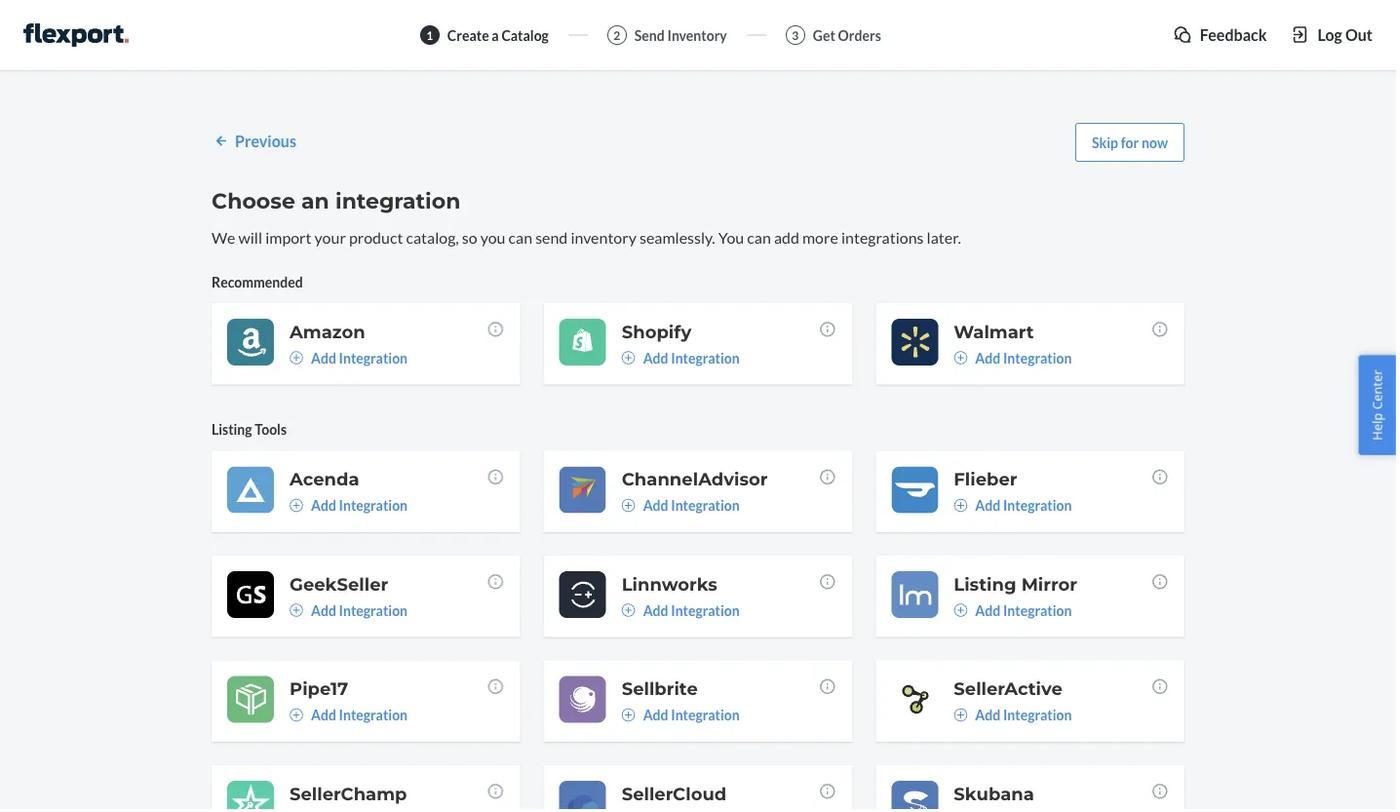 Task type: vqa. For each thing, say whether or not it's contained in the screenshot.
Inventory - Lot tracking and FEFO (all products) BUTTON
no



Task type: describe. For each thing, give the bounding box(es) containing it.
integration for geekseller
[[339, 602, 408, 619]]

add integration for flieber
[[976, 497, 1072, 514]]

add for geekseller
[[311, 602, 336, 619]]

add integration link for listing mirror
[[954, 601, 1072, 620]]

integration for acenda
[[339, 497, 408, 514]]

skip for now button
[[1076, 123, 1185, 162]]

add integration for listing mirror
[[976, 602, 1072, 619]]

you
[[718, 228, 744, 247]]

add for amazon
[[311, 349, 336, 366]]

add integration for amazon
[[311, 349, 408, 366]]

acenda
[[290, 468, 359, 490]]

create
[[447, 27, 489, 43]]

product
[[349, 228, 403, 247]]

1 can from the left
[[509, 228, 533, 247]]

orders
[[838, 27, 881, 43]]

add for flieber
[[976, 497, 1001, 514]]

plus circle image for acenda
[[290, 499, 303, 512]]

skip for now
[[1092, 134, 1168, 151]]

plus circle image for walmart
[[954, 351, 968, 365]]

add integration link for acenda
[[290, 496, 408, 515]]

send
[[635, 27, 665, 43]]

log out
[[1318, 25, 1373, 44]]

later.
[[927, 228, 961, 247]]

add integration for linnworks
[[643, 602, 740, 619]]

integration for shopify
[[671, 349, 740, 366]]

add integration link for geekseller
[[290, 601, 408, 620]]

plus circle image for pipe17
[[290, 708, 303, 722]]

seamlessly.
[[640, 228, 715, 247]]

a
[[492, 27, 499, 43]]

add integration for sellbrite
[[643, 707, 740, 723]]

choose
[[212, 188, 295, 214]]

listing for listing mirror
[[954, 573, 1017, 595]]

plus circle image for geekseller
[[290, 603, 303, 617]]

add integration link for pipe17
[[290, 705, 408, 725]]

send inventory
[[635, 27, 727, 43]]

add for selleractive
[[976, 707, 1001, 723]]

add integration for shopify
[[643, 349, 740, 366]]

linnworks
[[622, 573, 718, 595]]

plus circle image for flieber
[[954, 499, 968, 512]]

2
[[614, 28, 621, 42]]

plus circle image for shopify
[[622, 351, 635, 365]]

add for walmart
[[976, 349, 1001, 366]]

plus circle image for listing mirror
[[954, 603, 968, 617]]

flexport logo image
[[23, 23, 129, 47]]

add for pipe17
[[311, 707, 336, 723]]

integration for flieber
[[1003, 497, 1072, 514]]

add integration for acenda
[[311, 497, 408, 514]]

integration for amazon
[[339, 349, 408, 366]]

tools
[[255, 421, 287, 438]]

plus circle image for linnworks
[[622, 603, 635, 617]]

recommended
[[212, 273, 303, 290]]

add integration for channeladvisor
[[643, 497, 740, 514]]

will
[[238, 228, 262, 247]]

add integration link for flieber
[[954, 496, 1072, 515]]

flieber
[[954, 468, 1018, 490]]

you
[[480, 228, 506, 247]]

integration for linnworks
[[671, 602, 740, 619]]

integration for pipe17
[[339, 707, 408, 723]]

an
[[301, 188, 329, 214]]

help
[[1369, 413, 1386, 441]]

add integration link for shopify
[[622, 348, 740, 368]]

feedback
[[1200, 25, 1267, 44]]

selleractive
[[954, 678, 1063, 700]]

add for listing mirror
[[976, 602, 1001, 619]]

inventory
[[571, 228, 637, 247]]

sellerchamp
[[290, 783, 407, 804]]

add integration link for amazon
[[290, 348, 408, 368]]

add integration link for selleractive
[[954, 705, 1072, 725]]

mirror
[[1022, 573, 1078, 595]]

skubana
[[954, 783, 1034, 804]]

listing mirror
[[954, 573, 1078, 595]]

integration for selleractive
[[1003, 707, 1072, 723]]

choose an integration
[[212, 188, 461, 214]]

get
[[813, 27, 836, 43]]

center
[[1369, 370, 1386, 410]]

add integration for walmart
[[976, 349, 1072, 366]]

add for channeladvisor
[[643, 497, 669, 514]]

integration for walmart
[[1003, 349, 1072, 366]]

now
[[1142, 134, 1168, 151]]



Task type: locate. For each thing, give the bounding box(es) containing it.
previous
[[235, 131, 296, 150]]

feedback link
[[1173, 23, 1267, 46]]

plus circle image down listing mirror
[[954, 603, 968, 617]]

add down walmart
[[976, 349, 1001, 366]]

1 horizontal spatial can
[[747, 228, 771, 247]]

1 horizontal spatial listing
[[954, 573, 1017, 595]]

add down linnworks
[[643, 602, 669, 619]]

add down geekseller
[[311, 602, 336, 619]]

plus circle image for sellbrite
[[622, 708, 635, 722]]

log
[[1318, 25, 1343, 44]]

add integration link down pipe17
[[290, 705, 408, 725]]

amazon
[[290, 321, 365, 342]]

add integration down the flieber
[[976, 497, 1072, 514]]

add
[[774, 228, 800, 247]]

can right you
[[509, 228, 533, 247]]

add integration for selleractive
[[976, 707, 1072, 723]]

inventory
[[668, 27, 727, 43]]

0 vertical spatial listing
[[212, 421, 252, 438]]

plus circle image down pipe17
[[290, 708, 303, 722]]

add integration down acenda
[[311, 497, 408, 514]]

add integration for pipe17
[[311, 707, 408, 723]]

add integration
[[311, 349, 408, 366], [643, 349, 740, 366], [976, 349, 1072, 366], [311, 497, 408, 514], [643, 497, 740, 514], [976, 497, 1072, 514], [311, 602, 408, 619], [643, 602, 740, 619], [976, 602, 1072, 619], [311, 707, 408, 723], [643, 707, 740, 723], [976, 707, 1072, 723]]

integration down acenda
[[339, 497, 408, 514]]

add down acenda
[[311, 497, 336, 514]]

add down channeladvisor
[[643, 497, 669, 514]]

geekseller
[[290, 573, 388, 595]]

plus circle image down amazon
[[290, 351, 303, 365]]

skip for now link
[[1076, 123, 1185, 162]]

integration for sellbrite
[[671, 707, 740, 723]]

skip
[[1092, 134, 1119, 151]]

add down pipe17
[[311, 707, 336, 723]]

add down the flieber
[[976, 497, 1001, 514]]

3
[[792, 28, 799, 42]]

integration down amazon
[[339, 349, 408, 366]]

pipe17
[[290, 678, 348, 700]]

0 horizontal spatial listing
[[212, 421, 252, 438]]

add integration for geekseller
[[311, 602, 408, 619]]

catalog,
[[406, 228, 459, 247]]

plus circle image down the flieber
[[954, 499, 968, 512]]

plus circle image for channeladvisor
[[622, 499, 635, 512]]

add integration link down sellbrite at the bottom of page
[[622, 705, 740, 725]]

add integration link down linnworks
[[622, 601, 740, 620]]

add integration down sellbrite at the bottom of page
[[643, 707, 740, 723]]

add integration down geekseller
[[311, 602, 408, 619]]

add integration down shopify
[[643, 349, 740, 366]]

listing left mirror
[[954, 573, 1017, 595]]

integration down sellbrite at the bottom of page
[[671, 707, 740, 723]]

previous link
[[212, 130, 296, 152]]

integration down selleractive
[[1003, 707, 1072, 723]]

add for linnworks
[[643, 602, 669, 619]]

integration down linnworks
[[671, 602, 740, 619]]

plus circle image down linnworks
[[622, 603, 635, 617]]

plus circle image for amazon
[[290, 351, 303, 365]]

add integration link down selleractive
[[954, 705, 1072, 725]]

plus circle image
[[290, 351, 303, 365], [622, 499, 635, 512], [954, 499, 968, 512], [290, 603, 303, 617], [622, 603, 635, 617], [290, 708, 303, 722]]

integration down geekseller
[[339, 602, 408, 619]]

add for acenda
[[311, 497, 336, 514]]

add integration down selleractive
[[976, 707, 1072, 723]]

add for sellbrite
[[643, 707, 669, 723]]

add
[[311, 349, 336, 366], [643, 349, 669, 366], [976, 349, 1001, 366], [311, 497, 336, 514], [643, 497, 669, 514], [976, 497, 1001, 514], [311, 602, 336, 619], [643, 602, 669, 619], [976, 602, 1001, 619], [311, 707, 336, 723], [643, 707, 669, 723], [976, 707, 1001, 723]]

plus circle image down walmart
[[954, 351, 968, 365]]

add integration down walmart
[[976, 349, 1072, 366]]

sellercloud
[[622, 783, 727, 804]]

add integration link for sellbrite
[[622, 705, 740, 725]]

integration
[[335, 188, 461, 214]]

plus circle image down selleractive
[[954, 708, 968, 722]]

add integration link down shopify
[[622, 348, 740, 368]]

add down selleractive
[[976, 707, 1001, 723]]

plus circle image down sellbrite at the bottom of page
[[622, 708, 635, 722]]

add integration down channeladvisor
[[643, 497, 740, 514]]

add integration link down acenda
[[290, 496, 408, 515]]

plus circle image down shopify
[[622, 351, 635, 365]]

for
[[1121, 134, 1139, 151]]

add down listing mirror
[[976, 602, 1001, 619]]

integration down channeladvisor
[[671, 497, 740, 514]]

more
[[803, 228, 839, 247]]

import
[[265, 228, 312, 247]]

log out button
[[1291, 23, 1373, 46]]

integration down walmart
[[1003, 349, 1072, 366]]

help center
[[1369, 370, 1386, 441]]

we
[[212, 228, 235, 247]]

add integration down linnworks
[[643, 602, 740, 619]]

add integration down amazon
[[311, 349, 408, 366]]

shopify
[[622, 321, 692, 342]]

add integration down pipe17
[[311, 707, 408, 723]]

add integration link
[[290, 348, 408, 368], [622, 348, 740, 368], [954, 348, 1072, 368], [290, 496, 408, 515], [622, 496, 740, 515], [954, 496, 1072, 515], [290, 601, 408, 620], [622, 601, 740, 620], [954, 601, 1072, 620], [290, 705, 408, 725], [622, 705, 740, 725], [954, 705, 1072, 725]]

catalog
[[502, 27, 549, 43]]

1 vertical spatial listing
[[954, 573, 1017, 595]]

integration down pipe17
[[339, 707, 408, 723]]

integration for channeladvisor
[[671, 497, 740, 514]]

add integration link down geekseller
[[290, 601, 408, 620]]

add for shopify
[[643, 349, 669, 366]]

integration for listing mirror
[[1003, 602, 1072, 619]]

integration
[[339, 349, 408, 366], [671, 349, 740, 366], [1003, 349, 1072, 366], [339, 497, 408, 514], [671, 497, 740, 514], [1003, 497, 1072, 514], [339, 602, 408, 619], [671, 602, 740, 619], [1003, 602, 1072, 619], [339, 707, 408, 723], [671, 707, 740, 723], [1003, 707, 1072, 723]]

integration down mirror
[[1003, 602, 1072, 619]]

walmart
[[954, 321, 1034, 342]]

create a catalog
[[447, 27, 549, 43]]

add integration link down channeladvisor
[[622, 496, 740, 515]]

your
[[315, 228, 346, 247]]

can left add
[[747, 228, 771, 247]]

so
[[462, 228, 477, 247]]

integration down the flieber
[[1003, 497, 1072, 514]]

integration down shopify
[[671, 349, 740, 366]]

sellbrite
[[622, 678, 698, 700]]

listing tools
[[212, 421, 287, 438]]

add integration link for channeladvisor
[[622, 496, 740, 515]]

listing for listing tools
[[212, 421, 252, 438]]

out
[[1346, 25, 1373, 44]]

integrations
[[842, 228, 924, 247]]

plus circle image down geekseller
[[290, 603, 303, 617]]

listing
[[212, 421, 252, 438], [954, 573, 1017, 595]]

add down amazon
[[311, 349, 336, 366]]

2 can from the left
[[747, 228, 771, 247]]

add down sellbrite at the bottom of page
[[643, 707, 669, 723]]

plus circle image for selleractive
[[954, 708, 968, 722]]

add integration link down walmart
[[954, 348, 1072, 368]]

add down shopify
[[643, 349, 669, 366]]

help center button
[[1359, 355, 1396, 455]]

channeladvisor
[[622, 468, 768, 490]]

plus circle image down channeladvisor
[[622, 499, 635, 512]]

plus circle image
[[622, 351, 635, 365], [954, 351, 968, 365], [290, 499, 303, 512], [954, 603, 968, 617], [622, 708, 635, 722], [954, 708, 968, 722]]

add integration down listing mirror
[[976, 602, 1072, 619]]

0 horizontal spatial can
[[509, 228, 533, 247]]

add integration link down amazon
[[290, 348, 408, 368]]

add integration link for walmart
[[954, 348, 1072, 368]]

we will import your product catalog, so you can send inventory seamlessly. you can add more integrations later.
[[212, 228, 961, 247]]

add integration link down the flieber
[[954, 496, 1072, 515]]

add integration link for linnworks
[[622, 601, 740, 620]]

plus circle image down acenda
[[290, 499, 303, 512]]

add integration link down listing mirror
[[954, 601, 1072, 620]]

listing left tools
[[212, 421, 252, 438]]

1
[[427, 28, 433, 42]]

get orders
[[813, 27, 881, 43]]

can
[[509, 228, 533, 247], [747, 228, 771, 247]]

send
[[536, 228, 568, 247]]



